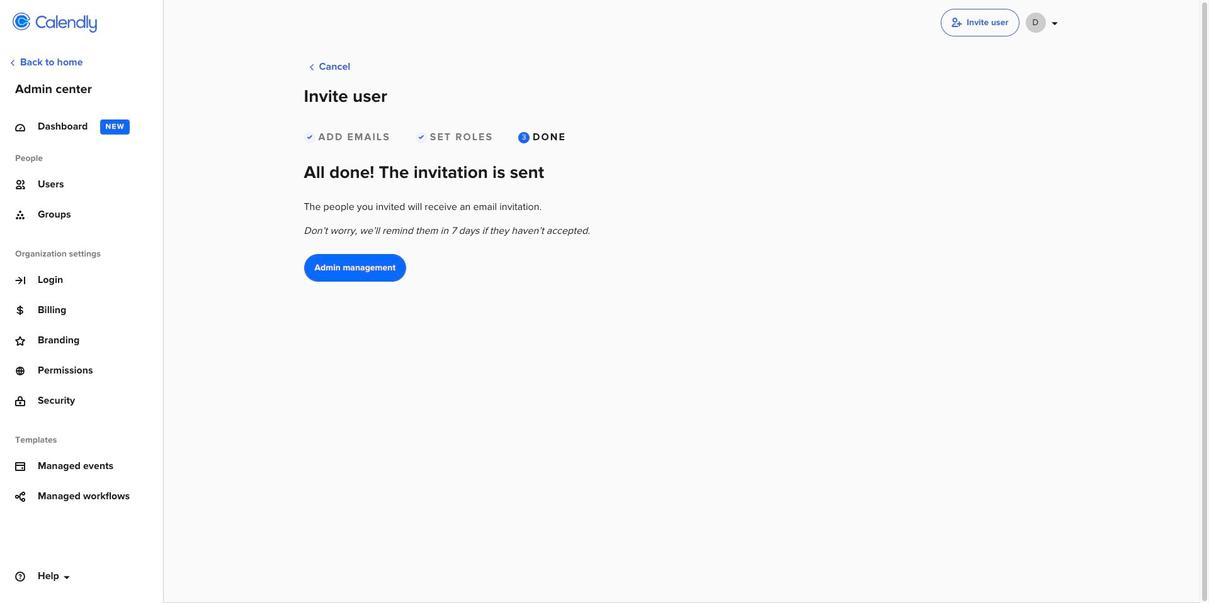 Task type: describe. For each thing, give the bounding box(es) containing it.
main navigation element
[[0, 0, 164, 604]]



Task type: locate. For each thing, give the bounding box(es) containing it.
calendly image
[[35, 15, 97, 33]]



